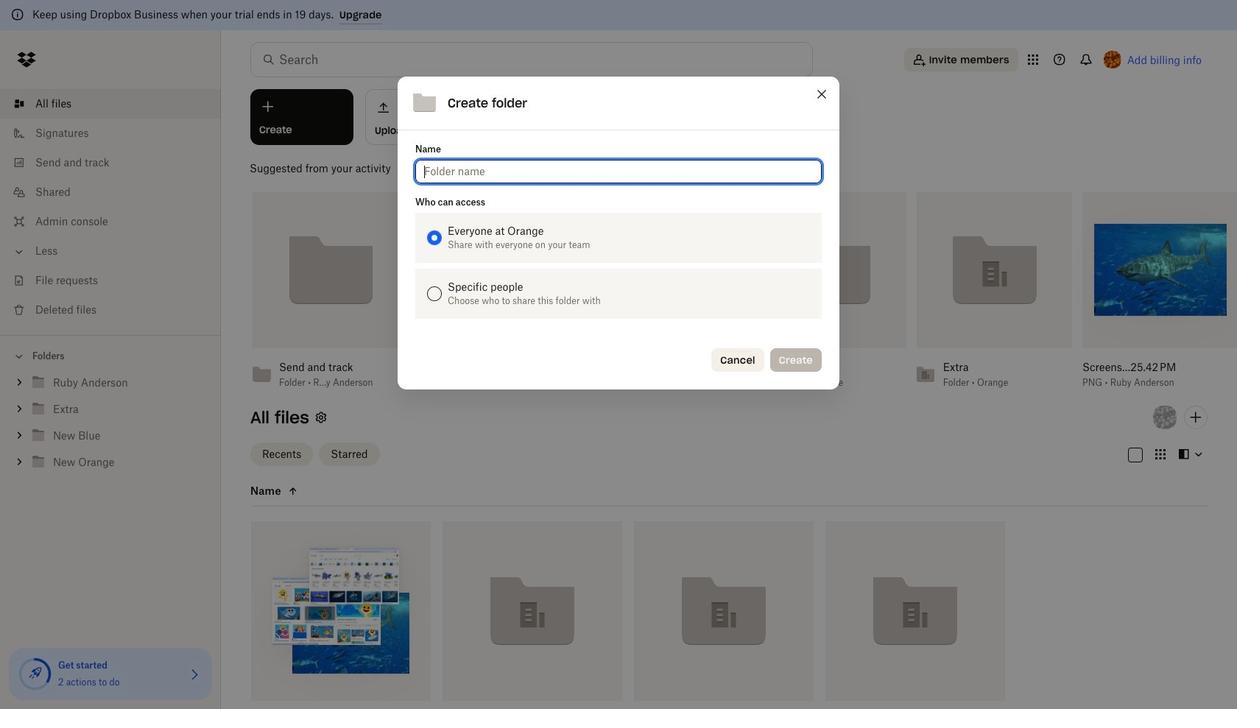 Task type: vqa. For each thing, say whether or not it's contained in the screenshot.
menu item
no



Task type: describe. For each thing, give the bounding box(es) containing it.
team shared folder, new blue row
[[634, 521, 814, 709]]

dropbox image
[[12, 45, 41, 74]]

team member folder, ruby anderson row
[[251, 521, 431, 709]]



Task type: locate. For each thing, give the bounding box(es) containing it.
dialog
[[398, 77, 840, 390]]

list
[[0, 80, 221, 335]]

list item
[[0, 89, 221, 119]]

group
[[0, 367, 221, 487]]

team shared folder, new orange row
[[826, 521, 1005, 709]]

alert
[[0, 0, 1237, 30]]

team shared folder, extra row
[[443, 521, 622, 709]]

add team members image
[[1187, 409, 1205, 426]]

None radio
[[427, 287, 442, 301]]

None radio
[[427, 231, 442, 245]]

Folder name input text field
[[424, 164, 813, 180]]

less image
[[12, 244, 27, 259]]



